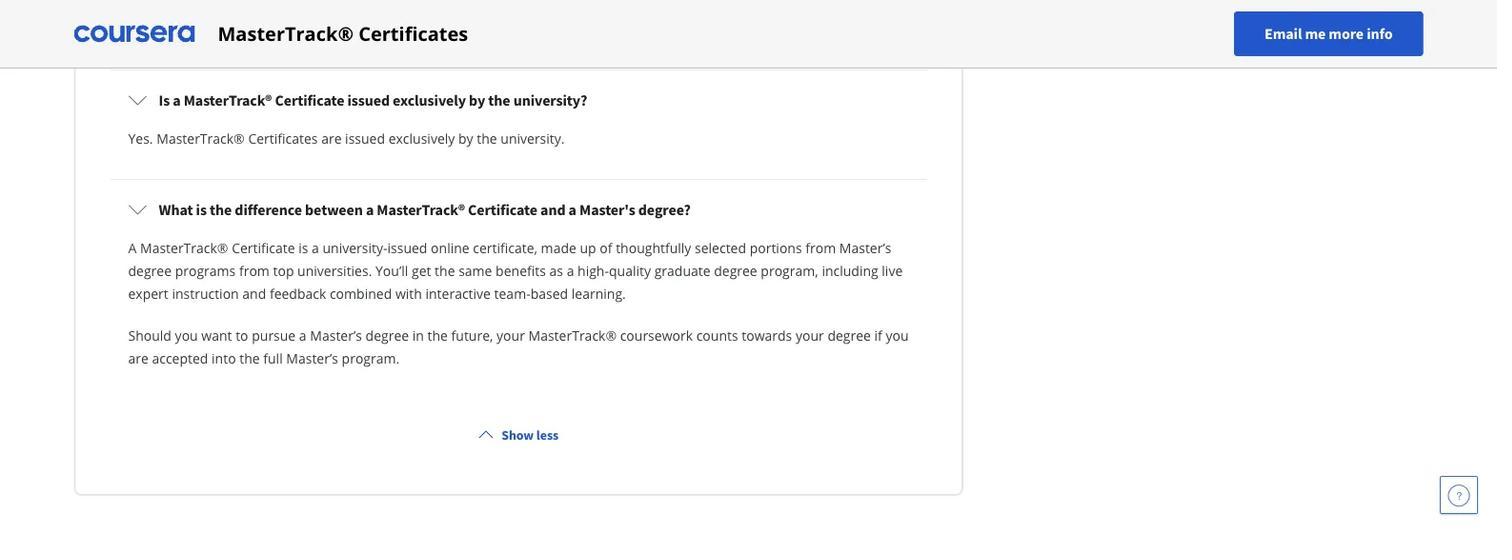 Task type: locate. For each thing, give the bounding box(es) containing it.
feedback
[[270, 285, 326, 303]]

and
[[540, 200, 566, 219], [242, 285, 266, 303]]

mastertrack® inside 'dropdown button'
[[184, 91, 272, 110]]

issued down is a mastertrack® certificate issued exclusively by the university?
[[345, 129, 385, 147]]

0 horizontal spatial you
[[175, 327, 198, 345]]

full
[[263, 349, 283, 368]]

certificates
[[359, 20, 468, 47], [248, 129, 318, 147]]

1 vertical spatial is
[[298, 239, 308, 257]]

by down is a mastertrack® certificate issued exclusively by the university? 'dropdown button'
[[458, 129, 473, 147]]

high-
[[578, 262, 609, 280]]

a right pursue on the left of page
[[299, 327, 307, 345]]

0 vertical spatial and
[[540, 200, 566, 219]]

what
[[159, 200, 193, 219]]

2 vertical spatial certificate
[[232, 239, 295, 257]]

to
[[236, 327, 248, 345]]

mastertrack® inside should you want to pursue a master's degree in the future, your mastertrack® coursework counts towards your degree if you are accepted into the full master's program.
[[528, 327, 617, 345]]

a right "is"
[[173, 91, 181, 110]]

online
[[431, 239, 470, 257]]

top
[[273, 262, 294, 280]]

issued up get
[[387, 239, 427, 257]]

expert
[[128, 285, 168, 303]]

master's right full
[[286, 349, 338, 368]]

email
[[1265, 24, 1302, 43]]

pursue
[[252, 327, 296, 345]]

you'll
[[376, 262, 408, 280]]

0 horizontal spatial from
[[239, 262, 270, 280]]

0 vertical spatial by
[[469, 91, 485, 110]]

the inside 'dropdown button'
[[488, 91, 510, 110]]

mastertrack®
[[218, 20, 354, 47], [184, 91, 272, 110], [157, 129, 245, 147], [377, 200, 465, 219], [140, 239, 228, 257], [528, 327, 617, 345]]

towards
[[742, 327, 792, 345]]

certificates up is a mastertrack® certificate issued exclusively by the university?
[[359, 20, 468, 47]]

issued up yes. mastertrack® certificates are issued exclusively by the university.
[[347, 91, 390, 110]]

exclusively inside 'dropdown button'
[[393, 91, 466, 110]]

is inside dropdown button
[[196, 200, 207, 219]]

are down is a mastertrack® certificate issued exclusively by the university?
[[321, 129, 342, 147]]

degree
[[128, 262, 172, 280], [714, 262, 757, 280], [366, 327, 409, 345], [828, 327, 871, 345]]

of
[[600, 239, 612, 257]]

programs
[[175, 262, 236, 280]]

1 vertical spatial certificates
[[248, 129, 318, 147]]

help center image
[[1448, 484, 1471, 507]]

a inside should you want to pursue a master's degree in the future, your mastertrack® coursework counts towards your degree if you are accepted into the full master's program.
[[299, 327, 307, 345]]

are down should
[[128, 349, 149, 368]]

1 vertical spatial issued
[[345, 129, 385, 147]]

from up including
[[806, 239, 836, 257]]

the
[[488, 91, 510, 110], [477, 129, 497, 147], [210, 200, 232, 219], [435, 262, 455, 280], [427, 327, 448, 345], [239, 349, 260, 368]]

live
[[882, 262, 903, 280]]

is right what
[[196, 200, 207, 219]]

the inside dropdown button
[[210, 200, 232, 219]]

by left university? at the left of the page
[[469, 91, 485, 110]]

1 vertical spatial are
[[128, 349, 149, 368]]

you
[[175, 327, 198, 345], [886, 327, 909, 345]]

a right the as on the left
[[567, 262, 574, 280]]

your right 'towards'
[[796, 327, 824, 345]]

is
[[196, 200, 207, 219], [298, 239, 308, 257]]

more
[[1329, 24, 1364, 43]]

you up accepted
[[175, 327, 198, 345]]

is
[[159, 91, 170, 110]]

are
[[321, 129, 342, 147], [128, 349, 149, 368]]

the right in
[[427, 327, 448, 345]]

from
[[806, 239, 836, 257], [239, 262, 270, 280]]

learning.
[[572, 285, 626, 303]]

is a mastertrack® certificate issued exclusively by the university? button
[[113, 74, 924, 127]]

0 vertical spatial issued
[[347, 91, 390, 110]]

issued
[[347, 91, 390, 110], [345, 129, 385, 147], [387, 239, 427, 257]]

certificate
[[275, 91, 344, 110], [468, 200, 537, 219], [232, 239, 295, 257]]

from left top
[[239, 262, 270, 280]]

by inside is a mastertrack® certificate issued exclusively by the university? 'dropdown button'
[[469, 91, 485, 110]]

certificate inside what is the difference between a mastertrack® certificate and a master's degree? dropdown button
[[468, 200, 537, 219]]

certificates up difference
[[248, 129, 318, 147]]

master's up 'program.'
[[310, 327, 362, 345]]

made
[[541, 239, 576, 257]]

benefits
[[496, 262, 546, 280]]

list containing is a mastertrack® certificate issued exclusively by the university?
[[106, 0, 931, 396]]

0 vertical spatial certificate
[[275, 91, 344, 110]]

0 vertical spatial are
[[321, 129, 342, 147]]

2 vertical spatial master's
[[286, 349, 338, 368]]

1 horizontal spatial certificates
[[359, 20, 468, 47]]

1 horizontal spatial is
[[298, 239, 308, 257]]

yes. mastertrack® certificates are issued exclusively by the university.
[[128, 129, 565, 147]]

a inside 'dropdown button'
[[173, 91, 181, 110]]

master's up including
[[839, 239, 892, 257]]

with
[[395, 285, 422, 303]]

the right what
[[210, 200, 232, 219]]

mastertrack® inside dropdown button
[[377, 200, 465, 219]]

interactive
[[426, 285, 491, 303]]

master's inside 'a mastertrack® certificate is a university-issued online certificate, made up of thoughtfully selected portions from master's degree programs from top universities. you'll get the same benefits as a high-quality graduate degree program, including live expert instruction and feedback combined with interactive team-based learning.'
[[839, 239, 892, 257]]

1 vertical spatial and
[[242, 285, 266, 303]]

you right if
[[886, 327, 909, 345]]

by
[[469, 91, 485, 110], [458, 129, 473, 147]]

1 horizontal spatial your
[[796, 327, 824, 345]]

1 horizontal spatial you
[[886, 327, 909, 345]]

as
[[549, 262, 563, 280]]

your
[[497, 327, 525, 345], [796, 327, 824, 345]]

0 vertical spatial from
[[806, 239, 836, 257]]

what is the difference between a mastertrack® certificate and a master's degree? button
[[113, 183, 924, 236]]

certificate up 'certificate,'
[[468, 200, 537, 219]]

mastertrack® inside 'a mastertrack® certificate is a university-issued online certificate, made up of thoughtfully selected portions from master's degree programs from top universities. you'll get the same benefits as a high-quality graduate degree program, including live expert instruction and feedback combined with interactive team-based learning.'
[[140, 239, 228, 257]]

0 horizontal spatial are
[[128, 349, 149, 368]]

degree down the selected
[[714, 262, 757, 280]]

if
[[874, 327, 882, 345]]

based
[[531, 285, 568, 303]]

email me more info
[[1265, 24, 1393, 43]]

0 horizontal spatial is
[[196, 200, 207, 219]]

the left full
[[239, 349, 260, 368]]

master's
[[839, 239, 892, 257], [310, 327, 362, 345], [286, 349, 338, 368]]

list
[[106, 0, 931, 396]]

university-
[[323, 239, 387, 257]]

less
[[536, 427, 559, 444]]

issued inside 'dropdown button'
[[347, 91, 390, 110]]

team-
[[494, 285, 531, 303]]

and up made
[[540, 200, 566, 219]]

1 vertical spatial exclusively
[[389, 129, 455, 147]]

issued for certificate
[[347, 91, 390, 110]]

0 horizontal spatial your
[[497, 327, 525, 345]]

exclusively down is a mastertrack® certificate issued exclusively by the university?
[[389, 129, 455, 147]]

the right get
[[435, 262, 455, 280]]

and left feedback
[[242, 285, 266, 303]]

is inside 'a mastertrack® certificate is a university-issued online certificate, made up of thoughtfully selected portions from master's degree programs from top universities. you'll get the same benefits as a high-quality graduate degree program, including live expert instruction and feedback combined with interactive team-based learning.'
[[298, 239, 308, 257]]

1 vertical spatial certificate
[[468, 200, 537, 219]]

0 horizontal spatial and
[[242, 285, 266, 303]]

certificate up yes. mastertrack® certificates are issued exclusively by the university.
[[275, 91, 344, 110]]

0 vertical spatial exclusively
[[393, 91, 466, 110]]

exclusively
[[393, 91, 466, 110], [389, 129, 455, 147]]

2 vertical spatial issued
[[387, 239, 427, 257]]

0 vertical spatial is
[[196, 200, 207, 219]]

1 vertical spatial by
[[458, 129, 473, 147]]

exclusively up yes. mastertrack® certificates are issued exclusively by the university.
[[393, 91, 466, 110]]

instruction
[[172, 285, 239, 303]]

are inside should you want to pursue a master's degree in the future, your mastertrack® coursework counts towards your degree if you are accepted into the full master's program.
[[128, 349, 149, 368]]

2 your from the left
[[796, 327, 824, 345]]

the up 'university.'
[[488, 91, 510, 110]]

should
[[128, 327, 171, 345]]

0 vertical spatial master's
[[839, 239, 892, 257]]

info
[[1367, 24, 1393, 43]]

your right future,
[[497, 327, 525, 345]]

the left 'university.'
[[477, 129, 497, 147]]

a
[[173, 91, 181, 110], [366, 200, 374, 219], [569, 200, 577, 219], [312, 239, 319, 257], [567, 262, 574, 280], [299, 327, 307, 345]]

1 horizontal spatial and
[[540, 200, 566, 219]]

want
[[201, 327, 232, 345]]

selected
[[695, 239, 746, 257]]

certificate up top
[[232, 239, 295, 257]]

including
[[822, 262, 878, 280]]

is up 'universities.'
[[298, 239, 308, 257]]

show
[[502, 427, 534, 444]]



Task type: describe. For each thing, give the bounding box(es) containing it.
a left 'master's'
[[569, 200, 577, 219]]

degree left if
[[828, 327, 871, 345]]

degree up expert
[[128, 262, 172, 280]]

degree?
[[638, 200, 691, 219]]

by for university.
[[458, 129, 473, 147]]

certificate inside is a mastertrack® certificate issued exclusively by the university? 'dropdown button'
[[275, 91, 344, 110]]

between
[[305, 200, 363, 219]]

mastertrack® certificates
[[218, 20, 468, 47]]

issued for are
[[345, 129, 385, 147]]

coursework
[[620, 327, 693, 345]]

accepted
[[152, 349, 208, 368]]

program,
[[761, 262, 818, 280]]

1 your from the left
[[497, 327, 525, 345]]

1 you from the left
[[175, 327, 198, 345]]

show less button
[[471, 419, 566, 453]]

master's
[[579, 200, 635, 219]]

yes.
[[128, 129, 153, 147]]

0 horizontal spatial certificates
[[248, 129, 318, 147]]

same
[[459, 262, 492, 280]]

into
[[212, 349, 236, 368]]

university.
[[501, 129, 565, 147]]

exclusively for university.
[[389, 129, 455, 147]]

should you want to pursue a master's degree in the future, your mastertrack® coursework counts towards your degree if you are accepted into the full master's program.
[[128, 327, 909, 368]]

0 vertical spatial certificates
[[359, 20, 468, 47]]

combined
[[330, 285, 392, 303]]

1 horizontal spatial from
[[806, 239, 836, 257]]

a up 'universities.'
[[312, 239, 319, 257]]

email me more info button
[[1234, 11, 1423, 56]]

1 vertical spatial from
[[239, 262, 270, 280]]

thoughtfully
[[616, 239, 691, 257]]

and inside 'a mastertrack® certificate is a university-issued online certificate, made up of thoughtfully selected portions from master's degree programs from top universities. you'll get the same benefits as a high-quality graduate degree program, including live expert instruction and feedback combined with interactive team-based learning.'
[[242, 285, 266, 303]]

issued inside 'a mastertrack® certificate is a university-issued online certificate, made up of thoughtfully selected portions from master's degree programs from top universities. you'll get the same benefits as a high-quality graduate degree program, including live expert instruction and feedback combined with interactive team-based learning.'
[[387, 239, 427, 257]]

program.
[[342, 349, 400, 368]]

university?
[[513, 91, 587, 110]]

difference
[[235, 200, 302, 219]]

show less
[[502, 427, 559, 444]]

portions
[[750, 239, 802, 257]]

coursera image
[[74, 19, 195, 49]]

a mastertrack® certificate is a university-issued online certificate, made up of thoughtfully selected portions from master's degree programs from top universities. you'll get the same benefits as a high-quality graduate degree program, including live expert instruction and feedback combined with interactive team-based learning.
[[128, 239, 903, 303]]

a right the between
[[366, 200, 374, 219]]

universities.
[[297, 262, 372, 280]]

by for university?
[[469, 91, 485, 110]]

certificate inside 'a mastertrack® certificate is a university-issued online certificate, made up of thoughtfully selected portions from master's degree programs from top universities. you'll get the same benefits as a high-quality graduate degree program, including live expert instruction and feedback combined with interactive team-based learning.'
[[232, 239, 295, 257]]

the inside 'a mastertrack® certificate is a university-issued online certificate, made up of thoughtfully selected portions from master's degree programs from top universities. you'll get the same benefits as a high-quality graduate degree program, including live expert instruction and feedback combined with interactive team-based learning.'
[[435, 262, 455, 280]]

counts
[[696, 327, 738, 345]]

1 horizontal spatial are
[[321, 129, 342, 147]]

graduate
[[654, 262, 711, 280]]

is a mastertrack® certificate issued exclusively by the university?
[[159, 91, 587, 110]]

in
[[412, 327, 424, 345]]

degree up 'program.'
[[366, 327, 409, 345]]

and inside dropdown button
[[540, 200, 566, 219]]

2 you from the left
[[886, 327, 909, 345]]

what is the difference between a mastertrack® certificate and a master's degree?
[[159, 200, 691, 219]]

quality
[[609, 262, 651, 280]]

future,
[[451, 327, 493, 345]]

exclusively for university?
[[393, 91, 466, 110]]

up
[[580, 239, 596, 257]]

a
[[128, 239, 137, 257]]

me
[[1305, 24, 1326, 43]]

certificate,
[[473, 239, 537, 257]]

get
[[412, 262, 431, 280]]

1 vertical spatial master's
[[310, 327, 362, 345]]



Task type: vqa. For each thing, say whether or not it's contained in the screenshot.
Creating
no



